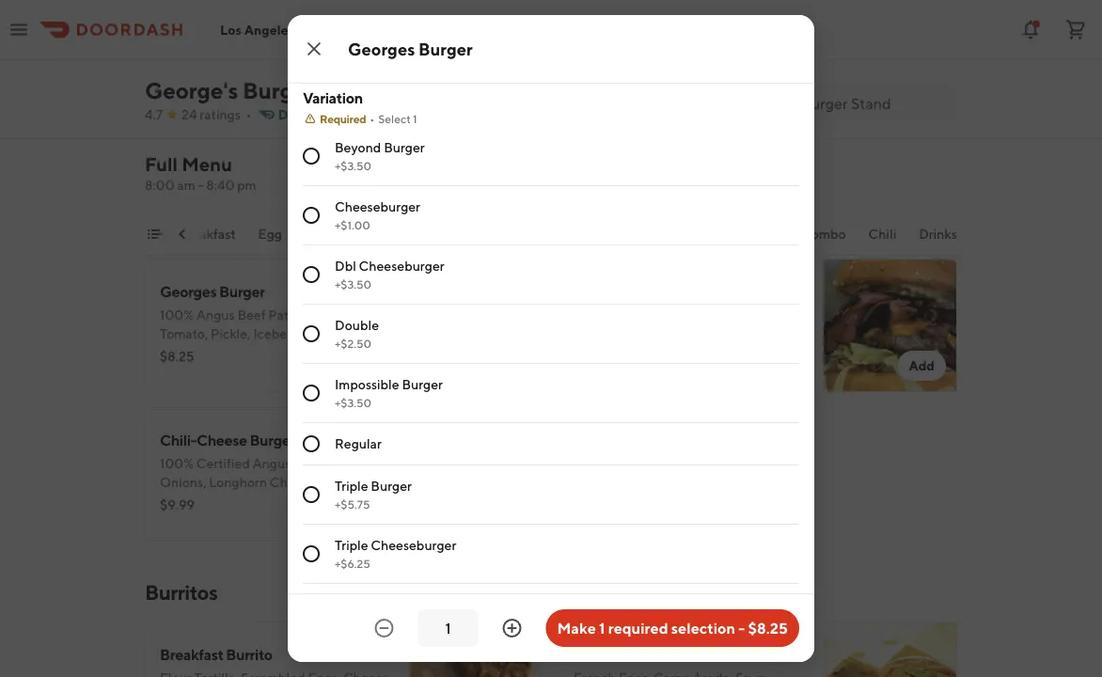 Task type: vqa. For each thing, say whether or not it's contained in the screenshot.


Task type: locate. For each thing, give the bounding box(es) containing it.
0 horizontal spatial onions,
[[160, 475, 206, 490]]

island
[[160, 345, 196, 360]]

0 horizontal spatial shakes
[[145, 3, 210, 27]]

triple for triple cheeseburger
[[335, 538, 368, 553]]

california
[[574, 646, 638, 664]]

cheeseburger +$1.00
[[335, 199, 420, 231]]

• select 1
[[370, 112, 417, 125]]

breakfast down 8:40
[[179, 226, 236, 242]]

burger for beyond burger +$3.50
[[384, 140, 425, 155]]

1 vertical spatial shakes
[[359, 226, 401, 242]]

0 items, open order cart image
[[1065, 18, 1087, 41]]

burger inside impossible burger +$3.50
[[402, 377, 443, 392]]

iceberg
[[253, 326, 299, 341]]

$5.00
[[160, 115, 198, 131]]

burger up burgers, breakfast
[[419, 39, 473, 59]]

shakes up dbl cheeseburger +$3.50
[[359, 226, 401, 242]]

add button for 100% angus beef patty, onions, tomato, pickle, iceberg lettuce, 1000 island
[[484, 351, 532, 381]]

Current quantity is 1 number field
[[429, 618, 467, 639]]

chili-
[[160, 431, 197, 449]]

georges inside georges burger 100% angus beef patty, onions, tomato, pickle, iceberg lettuce, 1000 island
[[160, 283, 217, 301]]

-
[[198, 177, 204, 193], [739, 619, 745, 637]]

2 add button from the left
[[898, 351, 946, 381]]

triple up +$5.75
[[335, 478, 368, 494]]

1 vertical spatial +$3.50
[[335, 277, 372, 291]]

shakes button
[[359, 225, 401, 255]]

cheeseburger for dbl
[[359, 258, 445, 274]]

triple inside the triple burger +$5.75
[[335, 478, 368, 494]]

cheeseburger down shakes button
[[359, 258, 445, 274]]

scroll menu navigation left image
[[175, 227, 190, 242]]

beef down regular radio
[[294, 456, 322, 471]]

0 vertical spatial shakes
[[145, 3, 210, 27]]

0 vertical spatial breakfast
[[406, 107, 463, 122]]

1 horizontal spatial 1
[[599, 619, 605, 637]]

1 horizontal spatial cheese
[[270, 475, 315, 490]]

1 horizontal spatial onions,
[[306, 307, 352, 323]]

patty,
[[268, 307, 303, 323], [324, 456, 359, 471]]

0 horizontal spatial cheese
[[197, 431, 247, 449]]

+$5.75
[[335, 498, 370, 511]]

$8.25 inside make 1 required selection - $8.25 button
[[748, 619, 788, 637]]

$8.25 down tomato,
[[160, 349, 194, 364]]

double
[[335, 317, 379, 333]]

1 vertical spatial onions,
[[160, 475, 206, 490]]

0 vertical spatial 1
[[413, 112, 417, 125]]

menu
[[182, 153, 232, 175]]

breakfast burrito
[[160, 646, 273, 664]]

1 vertical spatial cheese
[[270, 475, 315, 490]]

0 horizontal spatial angus
[[196, 307, 235, 323]]

cheeseburger for triple
[[371, 538, 457, 553]]

+$3.50 inside beyond burger +$3.50
[[335, 159, 372, 172]]

+$3.50 down dbl
[[335, 277, 372, 291]]

1 horizontal spatial burrito
[[641, 646, 687, 664]]

100%
[[160, 307, 194, 323], [160, 456, 194, 471]]

- right am
[[198, 177, 204, 193]]

increase quantity by 1 image
[[501, 617, 523, 640]]

cheeseburger inside dbl cheeseburger +$3.50
[[359, 258, 445, 274]]

+$3.50 down impossible
[[335, 396, 372, 409]]

add button
[[484, 351, 532, 381], [898, 351, 946, 381]]

burger for georges burger 100% angus beef patty, onions, tomato, pickle, iceberg lettuce, 1000 island
[[219, 283, 265, 301]]

am
[[177, 177, 195, 193]]

2 100% from the top
[[160, 456, 194, 471]]

california burrito image
[[824, 622, 958, 677]]

0 horizontal spatial add
[[495, 358, 521, 373]]

2 vertical spatial breakfast
[[160, 646, 223, 664]]

- for 1
[[739, 619, 745, 637]]

0 vertical spatial georges
[[348, 39, 415, 59]]

None radio
[[303, 148, 320, 165], [303, 325, 320, 342], [303, 486, 320, 503], [303, 546, 320, 563], [303, 148, 320, 165], [303, 325, 320, 342], [303, 486, 320, 503], [303, 546, 320, 563]]

$8.25
[[160, 349, 194, 364], [748, 619, 788, 637]]

breakfast burrito image
[[410, 622, 544, 677]]

1 100% from the top
[[160, 307, 194, 323]]

burger left regular radio
[[250, 431, 295, 449]]

2 vertical spatial cheeseburger
[[371, 538, 457, 553]]

0 vertical spatial beef
[[237, 307, 266, 323]]

0 vertical spatial triple
[[335, 478, 368, 494]]

burger inside the triple burger +$5.75
[[371, 478, 412, 494]]

100% inside georges burger 100% angus beef patty, onions, tomato, pickle, iceberg lettuce, 1000 island
[[160, 307, 194, 323]]

1 vertical spatial triple
[[335, 538, 368, 553]]

cheese down regular radio
[[270, 475, 315, 490]]

onions, up the lettuce, on the left of the page
[[306, 307, 352, 323]]

cheese
[[197, 431, 247, 449], [270, 475, 315, 490]]

0 vertical spatial $8.25
[[160, 349, 194, 364]]

burrito for california burrito
[[641, 646, 687, 664]]

1 vertical spatial 100%
[[160, 456, 194, 471]]

+$3.50 for dbl
[[335, 277, 372, 291]]

1 vertical spatial angus
[[253, 456, 291, 471]]

2 +$3.50 from the top
[[335, 277, 372, 291]]

triple inside triple cheeseburger +$6.25
[[335, 538, 368, 553]]

burger inside chili-cheese burger 100% certified angus beef patty, chili, onions, longhorn cheese $9.99
[[250, 431, 295, 449]]

triple up +$6.25
[[335, 538, 368, 553]]

tomato,
[[160, 326, 208, 341]]

0 vertical spatial onions,
[[306, 307, 352, 323]]

add button for $11.99
[[898, 351, 946, 381]]

cheeseburger
[[335, 199, 420, 214], [359, 258, 445, 274], [371, 538, 457, 553]]

angus up longhorn
[[253, 456, 291, 471]]

angus
[[196, 307, 235, 323], [253, 456, 291, 471]]

1 vertical spatial georges
[[160, 283, 217, 301]]

burger inside georges burger 100% angus beef patty, onions, tomato, pickle, iceberg lettuce, 1000 island
[[219, 283, 265, 301]]

breakfast for breakfast
[[179, 226, 236, 242]]

make 1 required selection - $8.25
[[557, 619, 788, 637]]

1 horizontal spatial $8.25
[[748, 619, 788, 637]]

georges burger image
[[410, 259, 544, 392]]

1 horizontal spatial -
[[739, 619, 745, 637]]

0 horizontal spatial georges
[[160, 283, 217, 301]]

burger inside beyond burger +$3.50
[[384, 140, 425, 155]]

None radio
[[303, 207, 320, 224], [303, 266, 320, 283], [303, 385, 320, 402], [303, 207, 320, 224], [303, 266, 320, 283], [303, 385, 320, 402]]

burger up the 'dashpass'
[[243, 77, 314, 103]]

Item Search search field
[[687, 93, 943, 114]]

impossible
[[335, 377, 399, 392]]

georges
[[348, 39, 415, 59], [160, 283, 217, 301]]

cheeseburger down the triple burger +$5.75 at the left bottom
[[371, 538, 457, 553]]

• down stand
[[342, 107, 348, 122]]

1 add from the left
[[495, 358, 521, 373]]

1 vertical spatial -
[[739, 619, 745, 637]]

1 right select
[[413, 112, 417, 125]]

burgers, breakfast
[[354, 107, 463, 122]]

- inside full menu 8:00 am - 8:40 pm
[[198, 177, 204, 193]]

cheese up certified in the left of the page
[[197, 431, 247, 449]]

shakes left the los
[[145, 3, 210, 27]]

• left select
[[370, 112, 375, 125]]

0 horizontal spatial 1
[[413, 112, 417, 125]]

egg button
[[258, 225, 282, 255]]

georges up stand
[[348, 39, 415, 59]]

shakes
[[145, 3, 210, 27], [359, 226, 401, 242]]

- right "selection"
[[739, 619, 745, 637]]

1 horizontal spatial add button
[[898, 351, 946, 381]]

1
[[413, 112, 417, 125], [599, 619, 605, 637]]

1 vertical spatial beef
[[294, 456, 322, 471]]

+$3.50 for beyond
[[335, 159, 372, 172]]

georges inside dialog
[[348, 39, 415, 59]]

burger down select
[[384, 140, 425, 155]]

georges burger 100% angus beef patty, onions, tomato, pickle, iceberg lettuce, 1000 island
[[160, 283, 388, 360]]

+$3.50 down beyond
[[335, 159, 372, 172]]

1 burrito from the left
[[226, 646, 273, 664]]

onions, up $9.99
[[160, 475, 206, 490]]

patty, up the iceberg
[[268, 307, 303, 323]]

100% up tomato,
[[160, 307, 194, 323]]

0 horizontal spatial patty,
[[268, 307, 303, 323]]

1 horizontal spatial angus
[[253, 456, 291, 471]]

georges up tomato,
[[160, 283, 217, 301]]

1 right make
[[599, 619, 605, 637]]

0 vertical spatial -
[[198, 177, 204, 193]]

1 triple from the top
[[335, 478, 368, 494]]

georges burger
[[348, 39, 473, 59]]

0 horizontal spatial $8.25
[[160, 349, 194, 364]]

chili
[[869, 226, 897, 242]]

100% down chili-
[[160, 456, 194, 471]]

0 vertical spatial angus
[[196, 307, 235, 323]]

shake image
[[410, 44, 544, 178]]

0 vertical spatial +$3.50
[[335, 159, 372, 172]]

2 vertical spatial +$3.50
[[335, 396, 372, 409]]

0 horizontal spatial -
[[198, 177, 204, 193]]

onions, inside georges burger 100% angus beef patty, onions, tomato, pickle, iceberg lettuce, 1000 island
[[306, 307, 352, 323]]

1 vertical spatial cheeseburger
[[359, 258, 445, 274]]

triple burger +$5.75
[[335, 478, 412, 511]]

1 +$3.50 from the top
[[335, 159, 372, 172]]

•
[[246, 107, 252, 122], [342, 107, 348, 122], [370, 112, 375, 125]]

georges for georges burger 100% angus beef patty, onions, tomato, pickle, iceberg lettuce, 1000 island
[[160, 283, 217, 301]]

drinks
[[919, 226, 957, 242]]

$8.25 right "selection"
[[748, 619, 788, 637]]

close georges burger image
[[303, 38, 325, 60]]

burger
[[419, 39, 473, 59], [243, 77, 314, 103], [384, 140, 425, 155], [145, 217, 208, 242], [219, 283, 265, 301], [402, 377, 443, 392], [250, 431, 295, 449], [371, 478, 412, 494]]

cheeseburger up +$1.00
[[335, 199, 420, 214]]

+$3.50
[[335, 159, 372, 172], [335, 277, 372, 291], [335, 396, 372, 409]]

1 add button from the left
[[484, 351, 532, 381]]

beef inside georges burger 100% angus beef patty, onions, tomato, pickle, iceberg lettuce, 1000 island
[[237, 307, 266, 323]]

beef up pickle,
[[237, 307, 266, 323]]

burger down chili,
[[371, 478, 412, 494]]

1 horizontal spatial beef
[[294, 456, 322, 471]]

egg
[[258, 226, 282, 242]]

1 horizontal spatial patty,
[[324, 456, 359, 471]]

0 vertical spatial patty,
[[268, 307, 303, 323]]

Regular radio
[[303, 436, 320, 452]]

triple
[[335, 478, 368, 494], [335, 538, 368, 553]]

georges for georges burger
[[348, 39, 415, 59]]

patty, down regular
[[324, 456, 359, 471]]

angus up pickle,
[[196, 307, 235, 323]]

1 vertical spatial breakfast
[[179, 226, 236, 242]]

breakfast down burritos
[[160, 646, 223, 664]]

2 triple from the top
[[335, 538, 368, 553]]

0 horizontal spatial beef
[[237, 307, 266, 323]]

2 add from the left
[[909, 358, 935, 373]]

angus inside chili-cheese burger 100% certified angus beef patty, chili, onions, longhorn cheese $9.99
[[253, 456, 291, 471]]

burger for impossible burger +$3.50
[[402, 377, 443, 392]]

+$3.50 inside dbl cheeseburger +$3.50
[[335, 277, 372, 291]]

2 burrito from the left
[[641, 646, 687, 664]]

1 vertical spatial $8.25
[[748, 619, 788, 637]]

0 vertical spatial cheeseburger
[[335, 199, 420, 214]]

cheeseburger inside triple cheeseburger +$6.25
[[371, 538, 457, 553]]

burger down am
[[145, 217, 208, 242]]

+$3.50 inside impossible burger +$3.50
[[335, 396, 372, 409]]

burrito
[[226, 646, 273, 664], [641, 646, 687, 664]]

• inside variation group
[[370, 112, 375, 125]]

breakfast right burgers,
[[406, 107, 463, 122]]

pastrami burger image
[[824, 259, 958, 392]]

add for 100% angus beef patty, onions, tomato, pickle, iceberg lettuce, 1000 island
[[495, 358, 521, 373]]

burger right impossible
[[402, 377, 443, 392]]

full
[[145, 153, 178, 175]]

+$3.50 for impossible
[[335, 396, 372, 409]]

0 horizontal spatial add button
[[484, 351, 532, 381]]

3 +$3.50 from the top
[[335, 396, 372, 409]]

add
[[495, 358, 521, 373], [909, 358, 935, 373]]

beef
[[237, 307, 266, 323], [294, 456, 322, 471]]

2 horizontal spatial •
[[370, 112, 375, 125]]

1 horizontal spatial add
[[909, 358, 935, 373]]

1 vertical spatial 1
[[599, 619, 605, 637]]

$11.99
[[574, 349, 611, 364]]

chili,
[[362, 456, 393, 471]]

0 vertical spatial 100%
[[160, 307, 194, 323]]

onions,
[[306, 307, 352, 323], [160, 475, 206, 490]]

shake
[[160, 87, 201, 105]]

select
[[378, 112, 411, 125]]

0 horizontal spatial burrito
[[226, 646, 273, 664]]

breakfast
[[406, 107, 463, 122], [179, 226, 236, 242], [160, 646, 223, 664]]

1 vertical spatial patty,
[[324, 456, 359, 471]]

- inside make 1 required selection - $8.25 button
[[739, 619, 745, 637]]

burger up pickle,
[[219, 283, 265, 301]]

• down george's burger stand
[[246, 107, 252, 122]]

4.7
[[145, 107, 163, 122]]

angeles
[[244, 22, 294, 37]]

1 horizontal spatial georges
[[348, 39, 415, 59]]

regular
[[335, 436, 382, 452]]



Task type: describe. For each thing, give the bounding box(es) containing it.
ratings
[[200, 107, 241, 122]]

triple cheeseburger +$6.25
[[335, 538, 457, 570]]

dbl
[[335, 258, 356, 274]]

required
[[608, 619, 668, 637]]

burgers,
[[354, 107, 403, 122]]

beef inside chili-cheese burger 100% certified angus beef patty, chili, onions, longhorn cheese $9.99
[[294, 456, 322, 471]]

24 ratings •
[[182, 107, 252, 122]]

+$2.50
[[335, 337, 372, 350]]

8:40
[[206, 177, 235, 193]]

0 vertical spatial cheese
[[197, 431, 247, 449]]

full menu 8:00 am - 8:40 pm
[[145, 153, 256, 193]]

georges burger dialog
[[288, 0, 815, 662]]

breakfast for breakfast burrito
[[160, 646, 223, 664]]

longhorn
[[209, 475, 267, 490]]

chili-cheese burger image
[[410, 407, 544, 541]]

california burrito
[[574, 646, 687, 664]]

notification bell image
[[1020, 18, 1042, 41]]

burger for george's burger stand
[[243, 77, 314, 103]]

selection
[[671, 619, 736, 637]]

pickle,
[[211, 326, 251, 341]]

required
[[320, 112, 366, 125]]

chili button
[[869, 225, 897, 255]]

+$6.25
[[335, 557, 370, 570]]

1000
[[355, 326, 388, 341]]

burger for triple burger +$5.75
[[371, 478, 412, 494]]

pm
[[237, 177, 256, 193]]

24
[[182, 107, 197, 122]]

variation
[[303, 89, 363, 107]]

$9.99
[[160, 497, 195, 513]]

triple for triple burger
[[335, 478, 368, 494]]

drinks button
[[919, 225, 957, 255]]

open menu image
[[8, 18, 30, 41]]

stand
[[319, 77, 380, 103]]

combo button
[[802, 225, 846, 255]]

combo
[[802, 226, 846, 242]]

impossible burger +$3.50
[[335, 377, 443, 409]]

make
[[557, 619, 596, 637]]

beyond
[[335, 140, 381, 155]]

1 horizontal spatial shakes
[[359, 226, 401, 242]]

make 1 required selection - $8.25 button
[[546, 610, 800, 647]]

breakfast button
[[179, 225, 236, 255]]

variation group
[[303, 87, 800, 584]]

+$1.00
[[335, 218, 370, 231]]

los angeles button
[[220, 22, 309, 37]]

patty, inside georges burger 100% angus beef patty, onions, tomato, pickle, iceberg lettuce, 1000 island
[[268, 307, 303, 323]]

burger for georges burger
[[419, 39, 473, 59]]

1 inside variation group
[[413, 112, 417, 125]]

burritos
[[145, 580, 218, 605]]

onions, inside chili-cheese burger 100% certified angus beef patty, chili, onions, longhorn cheese $9.99
[[160, 475, 206, 490]]

burrito for breakfast burrito
[[226, 646, 273, 664]]

beyond burger +$3.50
[[335, 140, 425, 172]]

double +$2.50
[[335, 317, 379, 350]]

- for menu
[[198, 177, 204, 193]]

dashpass
[[278, 107, 337, 122]]

angus inside georges burger 100% angus beef patty, onions, tomato, pickle, iceberg lettuce, 1000 island
[[196, 307, 235, 323]]

george's burger stand
[[145, 77, 380, 103]]

1 horizontal spatial •
[[342, 107, 348, 122]]

fried button
[[305, 225, 336, 255]]

add for $11.99
[[909, 358, 935, 373]]

george's
[[145, 77, 238, 103]]

1 inside button
[[599, 619, 605, 637]]

decrease quantity by 1 image
[[373, 617, 396, 640]]

los angeles
[[220, 22, 294, 37]]

dashpass •
[[278, 107, 348, 122]]

fried
[[305, 226, 336, 242]]

dbl cheeseburger +$3.50
[[335, 258, 445, 291]]

lettuce,
[[302, 326, 352, 341]]

patty, inside chili-cheese burger 100% certified angus beef patty, chili, onions, longhorn cheese $9.99
[[324, 456, 359, 471]]

chili-cheese burger 100% certified angus beef patty, chili, onions, longhorn cheese $9.99
[[160, 431, 393, 513]]

los
[[220, 22, 242, 37]]

certified
[[196, 456, 250, 471]]

0 horizontal spatial •
[[246, 107, 252, 122]]

100% inside chili-cheese burger 100% certified angus beef patty, chili, onions, longhorn cheese $9.99
[[160, 456, 194, 471]]

8:00
[[145, 177, 174, 193]]



